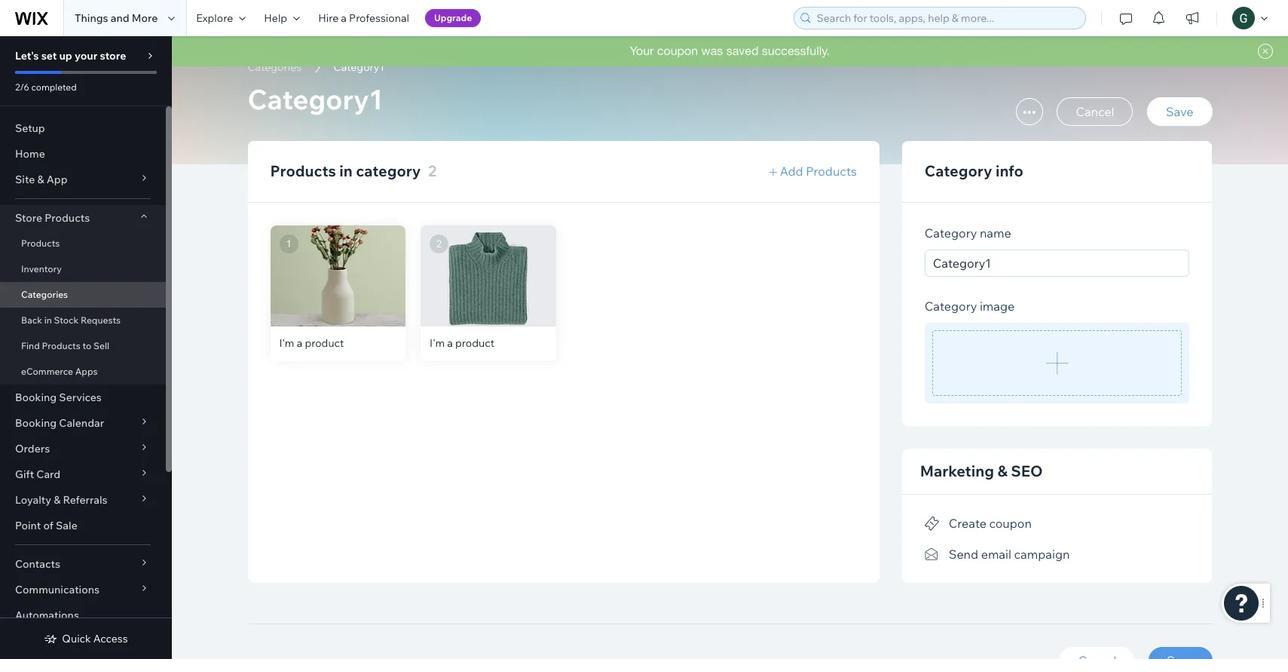 Task type: vqa. For each thing, say whether or not it's contained in the screenshot.
the Button to the top
no



Task type: locate. For each thing, give the bounding box(es) containing it.
1 horizontal spatial i'm
[[430, 337, 445, 350]]

0 vertical spatial categories link
[[240, 60, 309, 75]]

2 horizontal spatial &
[[998, 462, 1008, 480]]

0 vertical spatial booking
[[15, 391, 57, 404]]

products inside dropdown button
[[45, 211, 90, 225]]

i'm a product for 2
[[430, 337, 495, 350]]

i'm
[[279, 337, 295, 350], [430, 337, 445, 350]]

1 horizontal spatial categories
[[248, 60, 302, 74]]

products up ecommerce apps in the left of the page
[[42, 340, 81, 351]]

in for back
[[44, 314, 52, 326]]

home
[[15, 147, 45, 161]]

& for site
[[37, 173, 44, 186]]

1 vertical spatial coupon
[[990, 516, 1032, 531]]

store
[[15, 211, 42, 225]]

2 i'm from the left
[[430, 337, 445, 350]]

gift
[[15, 468, 34, 481]]

gift card
[[15, 468, 60, 481]]

1 booking from the top
[[15, 391, 57, 404]]

inventory
[[21, 263, 62, 275]]

1 horizontal spatial categories link
[[240, 60, 309, 75]]

category left the info at top right
[[925, 161, 993, 180]]

promote newsletter image
[[925, 548, 940, 561]]

0 horizontal spatial i'm
[[279, 337, 295, 350]]

1 horizontal spatial i'm a product
[[430, 337, 495, 350]]

0 vertical spatial categories
[[248, 60, 302, 74]]

store products
[[15, 211, 90, 225]]

category left image
[[925, 299, 978, 314]]

2
[[428, 161, 437, 180], [437, 238, 442, 250]]

1 horizontal spatial product
[[455, 337, 495, 350]]

0 horizontal spatial in
[[44, 314, 52, 326]]

0 horizontal spatial categories link
[[0, 282, 166, 308]]

in for products
[[340, 161, 353, 180]]

ecommerce apps link
[[0, 359, 166, 385]]

0 vertical spatial 2
[[428, 161, 437, 180]]

1 vertical spatial in
[[44, 314, 52, 326]]

1
[[286, 238, 291, 250]]

0 horizontal spatial categories
[[21, 289, 68, 300]]

categories link inside category1 form
[[240, 60, 309, 75]]

2 vertical spatial &
[[54, 493, 61, 507]]

2 i'm a product from the left
[[430, 337, 495, 350]]

was
[[702, 44, 723, 57]]

loyalty & referrals
[[15, 493, 108, 507]]

send
[[949, 547, 979, 562]]

0 vertical spatial &
[[37, 173, 44, 186]]

ecommerce
[[21, 366, 73, 377]]

& right site
[[37, 173, 44, 186]]

categories link
[[240, 60, 309, 75], [0, 282, 166, 308]]

1 vertical spatial booking
[[15, 416, 57, 430]]

find
[[21, 340, 40, 351]]

2 vertical spatial category
[[925, 299, 978, 314]]

products
[[270, 161, 336, 180], [806, 164, 857, 179], [45, 211, 90, 225], [21, 238, 60, 249], [42, 340, 81, 351]]

in inside sidebar element
[[44, 314, 52, 326]]

booking for booking calendar
[[15, 416, 57, 430]]

1 i'm a product from the left
[[279, 337, 344, 350]]

cancel
[[1076, 104, 1115, 119]]

name
[[980, 225, 1012, 241]]

0 horizontal spatial a
[[297, 337, 303, 350]]

products up inventory
[[21, 238, 60, 249]]

products for find products to sell
[[42, 340, 81, 351]]

let's
[[15, 49, 39, 63]]

category name
[[925, 225, 1012, 241]]

coupon left was
[[658, 44, 698, 57]]

1 product from the left
[[305, 337, 344, 350]]

products in category 2
[[270, 161, 437, 180]]

save
[[1167, 104, 1194, 119]]

0 vertical spatial coupon
[[658, 44, 698, 57]]

in left category
[[340, 161, 353, 180]]

0 vertical spatial in
[[340, 161, 353, 180]]

1 vertical spatial categories
[[21, 289, 68, 300]]

2 product from the left
[[455, 337, 495, 350]]

& inside category1 form
[[998, 462, 1008, 480]]

1 horizontal spatial &
[[54, 493, 61, 507]]

coupon inside button
[[990, 516, 1032, 531]]

requests
[[81, 314, 121, 326]]

category
[[925, 161, 993, 180], [925, 225, 978, 241], [925, 299, 978, 314]]

0 horizontal spatial coupon
[[658, 44, 698, 57]]

marketing & seo
[[921, 462, 1043, 480]]

in inside category1 form
[[340, 161, 353, 180]]

2/6 completed
[[15, 81, 77, 93]]

orders
[[15, 442, 50, 456]]

promote coupon image
[[925, 517, 940, 531]]

2 horizontal spatial a
[[447, 337, 453, 350]]

back in stock requests link
[[0, 308, 166, 333]]

things
[[75, 11, 108, 25]]

1 horizontal spatial coupon
[[990, 516, 1032, 531]]

product
[[305, 337, 344, 350], [455, 337, 495, 350]]

store
[[100, 49, 126, 63]]

3 category from the top
[[925, 299, 978, 314]]

1 i'm from the left
[[279, 337, 295, 350]]

2 booking from the top
[[15, 416, 57, 430]]

& inside dropdown button
[[37, 173, 44, 186]]

products link
[[0, 231, 166, 256]]

2/6
[[15, 81, 29, 93]]

booking for booking services
[[15, 391, 57, 404]]

booking inside dropdown button
[[15, 416, 57, 430]]

i'm a product
[[279, 337, 344, 350], [430, 337, 495, 350]]

1 vertical spatial category
[[925, 225, 978, 241]]

0 horizontal spatial product
[[305, 337, 344, 350]]

save button
[[1148, 97, 1213, 126]]

categories link up back in stock requests on the top of the page
[[0, 282, 166, 308]]

inventory link
[[0, 256, 166, 282]]

i'm a product for 1
[[279, 337, 344, 350]]

stock
[[54, 314, 79, 326]]

info
[[996, 161, 1024, 180]]

product for 1
[[305, 337, 344, 350]]

hire a professional
[[318, 11, 409, 25]]

0 horizontal spatial &
[[37, 173, 44, 186]]

categories link down help
[[240, 60, 309, 75]]

email
[[982, 547, 1012, 562]]

categories down inventory
[[21, 289, 68, 300]]

categories
[[248, 60, 302, 74], [21, 289, 68, 300]]

0 horizontal spatial i'm a product
[[279, 337, 344, 350]]

category1 form
[[172, 36, 1289, 659]]

services
[[59, 391, 102, 404]]

category left name
[[925, 225, 978, 241]]

saved
[[727, 44, 759, 57]]

gift card button
[[0, 462, 166, 487]]

category1
[[334, 60, 385, 74], [248, 82, 383, 116]]

automations
[[15, 609, 79, 622]]

loyalty
[[15, 493, 51, 507]]

point of sale link
[[0, 513, 166, 538]]

category
[[356, 161, 421, 180]]

quick
[[62, 632, 91, 646]]

quick access
[[62, 632, 128, 646]]

site
[[15, 173, 35, 186]]

send email campaign button
[[925, 543, 1070, 565]]

1 category from the top
[[925, 161, 993, 180]]

send email campaign
[[949, 547, 1070, 562]]

help
[[264, 11, 287, 25]]

products right the add
[[806, 164, 857, 179]]

1 vertical spatial 2
[[437, 238, 442, 250]]

& inside dropdown button
[[54, 493, 61, 507]]

of
[[43, 519, 53, 532]]

coupon
[[658, 44, 698, 57], [990, 516, 1032, 531]]

orders button
[[0, 436, 166, 462]]

in right back
[[44, 314, 52, 326]]

in
[[340, 161, 353, 180], [44, 314, 52, 326]]

0 vertical spatial category
[[925, 161, 993, 180]]

& left seo
[[998, 462, 1008, 480]]

marketing
[[921, 462, 995, 480]]

1 vertical spatial &
[[998, 462, 1008, 480]]

help button
[[255, 0, 309, 36]]

booking down ecommerce
[[15, 391, 57, 404]]

coupon up send email campaign
[[990, 516, 1032, 531]]

products up products "link"
[[45, 211, 90, 225]]

booking up orders
[[15, 416, 57, 430]]

2 category from the top
[[925, 225, 978, 241]]

let's set up your store
[[15, 49, 126, 63]]

& right loyalty
[[54, 493, 61, 507]]

categories down help
[[248, 60, 302, 74]]

1 horizontal spatial in
[[340, 161, 353, 180]]



Task type: describe. For each thing, give the bounding box(es) containing it.
products for store products
[[45, 211, 90, 225]]

Search for tools, apps, help & more... field
[[813, 8, 1081, 29]]

set
[[41, 49, 57, 63]]

category for category info
[[925, 161, 993, 180]]

point
[[15, 519, 41, 532]]

create
[[949, 516, 987, 531]]

find products to sell link
[[0, 333, 166, 359]]

sidebar element
[[0, 36, 172, 659]]

category for category name
[[925, 225, 978, 241]]

a for 1
[[297, 337, 303, 350]]

seo
[[1012, 462, 1043, 480]]

upgrade
[[434, 12, 472, 23]]

contacts button
[[0, 551, 166, 577]]

hire
[[318, 11, 339, 25]]

loyalty & referrals button
[[0, 487, 166, 513]]

point of sale
[[15, 519, 78, 532]]

1 horizontal spatial a
[[341, 11, 347, 25]]

categories inside category1 form
[[248, 60, 302, 74]]

hire a professional link
[[309, 0, 419, 36]]

ecommerce apps
[[21, 366, 98, 377]]

products up 1
[[270, 161, 336, 180]]

create coupon
[[949, 516, 1032, 531]]

things and more
[[75, 11, 158, 25]]

image
[[980, 299, 1015, 314]]

booking services
[[15, 391, 102, 404]]

products inside "link"
[[21, 238, 60, 249]]

0 vertical spatial category1
[[334, 60, 385, 74]]

successfully.
[[762, 44, 831, 57]]

setup link
[[0, 115, 166, 141]]

& for marketing
[[998, 462, 1008, 480]]

find products to sell
[[21, 340, 109, 351]]

booking calendar
[[15, 416, 104, 430]]

calendar
[[59, 416, 104, 430]]

booking services link
[[0, 385, 166, 410]]

& for loyalty
[[54, 493, 61, 507]]

categories inside sidebar element
[[21, 289, 68, 300]]

category info
[[925, 161, 1024, 180]]

completed
[[31, 81, 77, 93]]

your
[[75, 49, 97, 63]]

your coupon was saved successfully.
[[630, 44, 831, 57]]

cancel button
[[1058, 97, 1134, 126]]

coupon for create
[[990, 516, 1032, 531]]

explore
[[196, 11, 233, 25]]

a for 2
[[447, 337, 453, 350]]

access
[[93, 632, 128, 646]]

i'm for 2
[[430, 337, 445, 350]]

category image
[[925, 299, 1015, 314]]

sale
[[56, 519, 78, 532]]

to
[[83, 340, 91, 351]]

product for 2
[[455, 337, 495, 350]]

booking calendar button
[[0, 410, 166, 436]]

site & app
[[15, 173, 68, 186]]

sell
[[93, 340, 109, 351]]

professional
[[349, 11, 409, 25]]

setup
[[15, 121, 45, 135]]

add
[[780, 164, 804, 179]]

referrals
[[63, 493, 108, 507]]

contacts
[[15, 557, 60, 571]]

automations link
[[0, 603, 166, 628]]

communications button
[[0, 577, 166, 603]]

communications
[[15, 583, 100, 597]]

add products button
[[770, 164, 857, 179]]

home link
[[0, 141, 166, 167]]

products for add products
[[806, 164, 857, 179]]

apps
[[75, 366, 98, 377]]

i'm for 1
[[279, 337, 295, 350]]

coupon for your
[[658, 44, 698, 57]]

Category name text field
[[925, 250, 1190, 277]]

your
[[630, 44, 654, 57]]

upgrade button
[[425, 9, 481, 27]]

campaign
[[1015, 547, 1070, 562]]

app
[[47, 173, 68, 186]]

site & app button
[[0, 167, 166, 192]]

quick access button
[[44, 632, 128, 646]]

create coupon button
[[925, 513, 1032, 534]]

back in stock requests
[[21, 314, 121, 326]]

category for category image
[[925, 299, 978, 314]]

up
[[59, 49, 72, 63]]

plus xs image
[[770, 169, 778, 176]]

add products
[[778, 164, 857, 179]]

1 vertical spatial categories link
[[0, 282, 166, 308]]

card
[[36, 468, 60, 481]]

and
[[111, 11, 129, 25]]

more
[[132, 11, 158, 25]]

back
[[21, 314, 42, 326]]

1 vertical spatial category1
[[248, 82, 383, 116]]



